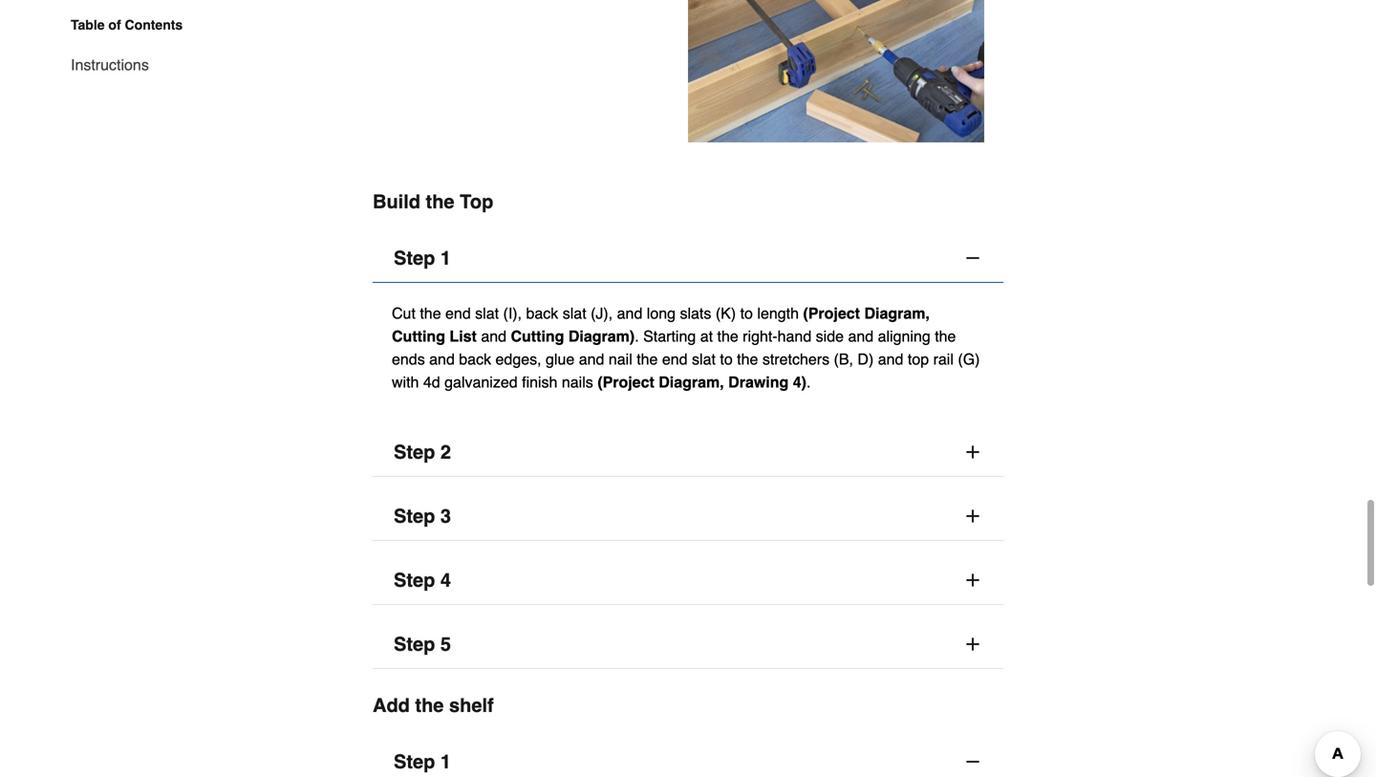 Task type: vqa. For each thing, say whether or not it's contained in the screenshot.
Finish
yes



Task type: describe. For each thing, give the bounding box(es) containing it.
rail
[[934, 350, 954, 368]]

list
[[450, 327, 477, 345]]

starting
[[644, 327, 696, 345]]

and right the d)
[[878, 350, 904, 368]]

(project for (project diagram, drawing 4) .
[[598, 373, 655, 391]]

step 3
[[394, 505, 451, 527]]

build the top
[[373, 191, 494, 213]]

and cutting diagram)
[[481, 327, 635, 345]]

and up 4d
[[429, 350, 455, 368]]

edges,
[[496, 350, 542, 368]]

step 2 button
[[373, 428, 1004, 477]]

aligning
[[878, 327, 931, 345]]

0 vertical spatial back
[[526, 304, 559, 322]]

stretchers
[[763, 350, 830, 368]]

long
[[647, 304, 676, 322]]

table
[[71, 17, 105, 33]]

add the shelf
[[373, 695, 494, 717]]

(b,
[[834, 350, 854, 368]]

step 2
[[394, 441, 451, 463]]

5
[[441, 633, 451, 655]]

1 vertical spatial .
[[807, 373, 811, 391]]

the right nail
[[637, 350, 658, 368]]

and up the d)
[[848, 327, 874, 345]]

nail
[[609, 350, 633, 368]]

top
[[460, 191, 494, 213]]

1 step from the top
[[394, 247, 435, 269]]

diagram)
[[569, 327, 635, 345]]

back inside . starting at the right-hand side and aligning the ends and back edges, glue and nail the end slat to the stretchers (b, d) and top rail (g) with 4d galvanized finish nails
[[459, 350, 491, 368]]

end inside . starting at the right-hand side and aligning the ends and back edges, glue and nail the end slat to the stretchers (b, d) and top rail (g) with 4d galvanized finish nails
[[662, 350, 688, 368]]

the right the "add"
[[415, 695, 444, 717]]

4)
[[793, 373, 807, 391]]

hand
[[778, 327, 812, 345]]

d)
[[858, 350, 874, 368]]

step 5
[[394, 633, 451, 655]]

1 for minus icon
[[441, 247, 451, 269]]

slats
[[680, 304, 712, 322]]

nails
[[562, 373, 593, 391]]

1 step 1 button from the top
[[373, 234, 1004, 283]]

table of contents
[[71, 17, 183, 33]]

plus image
[[964, 507, 983, 526]]

(project diagram, cutting list
[[392, 304, 930, 345]]

build
[[373, 191, 421, 213]]

finish
[[522, 373, 558, 391]]

plus image for step 4
[[964, 571, 983, 590]]

2 cutting from the left
[[511, 327, 564, 345]]

3
[[441, 505, 451, 527]]

0 horizontal spatial slat
[[475, 304, 499, 322]]

slat inside . starting at the right-hand side and aligning the ends and back edges, glue and nail the end slat to the stretchers (b, d) and top rail (g) with 4d galvanized finish nails
[[692, 350, 716, 368]]

minus image
[[964, 249, 983, 268]]

with
[[392, 373, 419, 391]]

step for step 4 button
[[394, 569, 435, 591]]

the right cut on the top
[[420, 304, 441, 322]]

plus image for step 2
[[964, 443, 983, 462]]

the up drawing
[[737, 350, 759, 368]]

side
[[816, 327, 844, 345]]

step 4 button
[[373, 556, 1004, 605]]



Task type: locate. For each thing, give the bounding box(es) containing it.
step 1 for second step 1 button from the top
[[394, 751, 451, 773]]

1 vertical spatial back
[[459, 350, 491, 368]]

instructions link
[[71, 42, 149, 76]]

step for step 5 button
[[394, 633, 435, 655]]

(project up side
[[803, 304, 860, 322]]

step 1 down add the shelf
[[394, 751, 451, 773]]

2 step 1 button from the top
[[373, 738, 1004, 777]]

1 cutting from the left
[[392, 327, 445, 345]]

glue
[[546, 350, 575, 368]]

step down add the shelf
[[394, 751, 435, 773]]

shelf
[[449, 695, 494, 717]]

to up the (project diagram, drawing 4) .
[[720, 350, 733, 368]]

diagram, for (project diagram, cutting list
[[865, 304, 930, 322]]

galvanized
[[445, 373, 518, 391]]

step 1
[[394, 247, 451, 269], [394, 751, 451, 773]]

(project inside (project diagram, cutting list
[[803, 304, 860, 322]]

3 step from the top
[[394, 505, 435, 527]]

6 step from the top
[[394, 751, 435, 773]]

0 vertical spatial step 1
[[394, 247, 451, 269]]

plus image
[[964, 443, 983, 462], [964, 571, 983, 590], [964, 635, 983, 654]]

plus image inside step 4 button
[[964, 571, 983, 590]]

plus image for step 5
[[964, 635, 983, 654]]

step for step 2 button
[[394, 441, 435, 463]]

to right (k)
[[741, 304, 753, 322]]

2 vertical spatial plus image
[[964, 635, 983, 654]]

1 horizontal spatial (project
[[803, 304, 860, 322]]

0 vertical spatial plus image
[[964, 443, 983, 462]]

step
[[394, 247, 435, 269], [394, 441, 435, 463], [394, 505, 435, 527], [394, 569, 435, 591], [394, 633, 435, 655], [394, 751, 435, 773]]

back
[[526, 304, 559, 322], [459, 350, 491, 368]]

1 plus image from the top
[[964, 443, 983, 462]]

1
[[441, 247, 451, 269], [441, 751, 451, 773]]

1 vertical spatial (project
[[598, 373, 655, 391]]

contents
[[125, 17, 183, 33]]

1 step 1 from the top
[[394, 247, 451, 269]]

1 vertical spatial to
[[720, 350, 733, 368]]

0 vertical spatial .
[[635, 327, 639, 345]]

add
[[373, 695, 410, 717]]

slat up the (project diagram, drawing 4) .
[[692, 350, 716, 368]]

0 vertical spatial step 1 button
[[373, 234, 1004, 283]]

step 4
[[394, 569, 451, 591]]

1 vertical spatial step 1 button
[[373, 738, 1004, 777]]

plus image inside step 5 button
[[964, 635, 983, 654]]

1 horizontal spatial to
[[741, 304, 753, 322]]

(i),
[[503, 304, 522, 322]]

slat left (i),
[[475, 304, 499, 322]]

. inside . starting at the right-hand side and aligning the ends and back edges, glue and nail the end slat to the stretchers (b, d) and top rail (g) with 4d galvanized finish nails
[[635, 327, 639, 345]]

4
[[441, 569, 451, 591]]

cutting inside (project diagram, cutting list
[[392, 327, 445, 345]]

table of contents element
[[55, 15, 183, 76]]

cutting
[[392, 327, 445, 345], [511, 327, 564, 345]]

the up rail
[[935, 327, 956, 345]]

diagram, down at
[[659, 373, 724, 391]]

. starting at the right-hand side and aligning the ends and back edges, glue and nail the end slat to the stretchers (b, d) and top rail (g) with 4d galvanized finish nails
[[392, 327, 980, 391]]

1 vertical spatial diagram,
[[659, 373, 724, 391]]

end
[[446, 304, 471, 322], [662, 350, 688, 368]]

ends
[[392, 350, 425, 368]]

the left top
[[426, 191, 455, 213]]

0 vertical spatial (project
[[803, 304, 860, 322]]

1 vertical spatial step 1
[[394, 751, 451, 773]]

1 1 from the top
[[441, 247, 451, 269]]

step left 4
[[394, 569, 435, 591]]

1 down add the shelf
[[441, 751, 451, 773]]

and
[[617, 304, 643, 322], [481, 327, 507, 345], [848, 327, 874, 345], [429, 350, 455, 368], [579, 350, 605, 368], [878, 350, 904, 368]]

1 horizontal spatial diagram,
[[865, 304, 930, 322]]

step 5 button
[[373, 620, 1004, 669]]

to inside . starting at the right-hand side and aligning the ends and back edges, glue and nail the end slat to the stretchers (b, d) and top rail (g) with 4d galvanized finish nails
[[720, 350, 733, 368]]

0 horizontal spatial cutting
[[392, 327, 445, 345]]

and right (j),
[[617, 304, 643, 322]]

cut
[[392, 304, 416, 322]]

.
[[635, 327, 639, 345], [807, 373, 811, 391]]

slat left (j),
[[563, 304, 587, 322]]

0 horizontal spatial diagram,
[[659, 373, 724, 391]]

(project diagram, drawing 4) .
[[598, 373, 811, 391]]

step inside step 2 button
[[394, 441, 435, 463]]

length
[[758, 304, 799, 322]]

3 plus image from the top
[[964, 635, 983, 654]]

step for step 3 button on the bottom of page
[[394, 505, 435, 527]]

0 vertical spatial end
[[446, 304, 471, 322]]

1 for minus image
[[441, 751, 451, 773]]

plus image inside step 2 button
[[964, 443, 983, 462]]

. down stretchers
[[807, 373, 811, 391]]

top
[[908, 350, 929, 368]]

1 vertical spatial plus image
[[964, 571, 983, 590]]

0 horizontal spatial end
[[446, 304, 471, 322]]

of
[[108, 17, 121, 33]]

diagram, for (project diagram, drawing 4) .
[[659, 373, 724, 391]]

a woman fastening supports between the base and center rail with a kobalt drill driver. image
[[688, 0, 985, 143]]

1 horizontal spatial .
[[807, 373, 811, 391]]

step 1 down 'build the top'
[[394, 247, 451, 269]]

to
[[741, 304, 753, 322], [720, 350, 733, 368]]

step inside step 5 button
[[394, 633, 435, 655]]

diagram, inside (project diagram, cutting list
[[865, 304, 930, 322]]

0 horizontal spatial back
[[459, 350, 491, 368]]

0 vertical spatial 1
[[441, 247, 451, 269]]

step 1 for 2nd step 1 button from the bottom of the page
[[394, 247, 451, 269]]

1 horizontal spatial end
[[662, 350, 688, 368]]

step inside step 4 button
[[394, 569, 435, 591]]

instructions
[[71, 56, 149, 74]]

right-
[[743, 327, 778, 345]]

1 horizontal spatial cutting
[[511, 327, 564, 345]]

0 horizontal spatial .
[[635, 327, 639, 345]]

and down the diagram)
[[579, 350, 605, 368]]

1 horizontal spatial back
[[526, 304, 559, 322]]

step left 5
[[394, 633, 435, 655]]

1 vertical spatial 1
[[441, 751, 451, 773]]

2 horizontal spatial slat
[[692, 350, 716, 368]]

0 horizontal spatial to
[[720, 350, 733, 368]]

step left the "2"
[[394, 441, 435, 463]]

step up cut on the top
[[394, 247, 435, 269]]

minus image
[[964, 752, 983, 771]]

. left "starting"
[[635, 327, 639, 345]]

back up and cutting diagram) in the top of the page
[[526, 304, 559, 322]]

cutting up ends
[[392, 327, 445, 345]]

5 step from the top
[[394, 633, 435, 655]]

2 step from the top
[[394, 441, 435, 463]]

2 step 1 from the top
[[394, 751, 451, 773]]

drawing
[[729, 373, 789, 391]]

(project down nail
[[598, 373, 655, 391]]

1 down 'build the top'
[[441, 247, 451, 269]]

diagram, up aligning
[[865, 304, 930, 322]]

2
[[441, 441, 451, 463]]

slat
[[475, 304, 499, 322], [563, 304, 587, 322], [692, 350, 716, 368]]

0 vertical spatial diagram,
[[865, 304, 930, 322]]

step left 3
[[394, 505, 435, 527]]

step 3 button
[[373, 492, 1004, 541]]

1 horizontal spatial slat
[[563, 304, 587, 322]]

cutting up edges, at the top
[[511, 327, 564, 345]]

0 horizontal spatial (project
[[598, 373, 655, 391]]

the right at
[[717, 327, 739, 345]]

4 step from the top
[[394, 569, 435, 591]]

cut the end slat (i), back slat (j), and long slats (k) to length
[[392, 304, 803, 322]]

(g)
[[958, 350, 980, 368]]

step 1 button
[[373, 234, 1004, 283], [373, 738, 1004, 777]]

end up list
[[446, 304, 471, 322]]

0 vertical spatial to
[[741, 304, 753, 322]]

end down "starting"
[[662, 350, 688, 368]]

back up galvanized
[[459, 350, 491, 368]]

and down (i),
[[481, 327, 507, 345]]

2 plus image from the top
[[964, 571, 983, 590]]

(k)
[[716, 304, 736, 322]]

4d
[[423, 373, 440, 391]]

(project for (project diagram, cutting list
[[803, 304, 860, 322]]

(j),
[[591, 304, 613, 322]]

step inside step 3 button
[[394, 505, 435, 527]]

the
[[426, 191, 455, 213], [420, 304, 441, 322], [717, 327, 739, 345], [935, 327, 956, 345], [637, 350, 658, 368], [737, 350, 759, 368], [415, 695, 444, 717]]

(project
[[803, 304, 860, 322], [598, 373, 655, 391]]

diagram,
[[865, 304, 930, 322], [659, 373, 724, 391]]

at
[[700, 327, 713, 345]]

2 1 from the top
[[441, 751, 451, 773]]

1 vertical spatial end
[[662, 350, 688, 368]]



